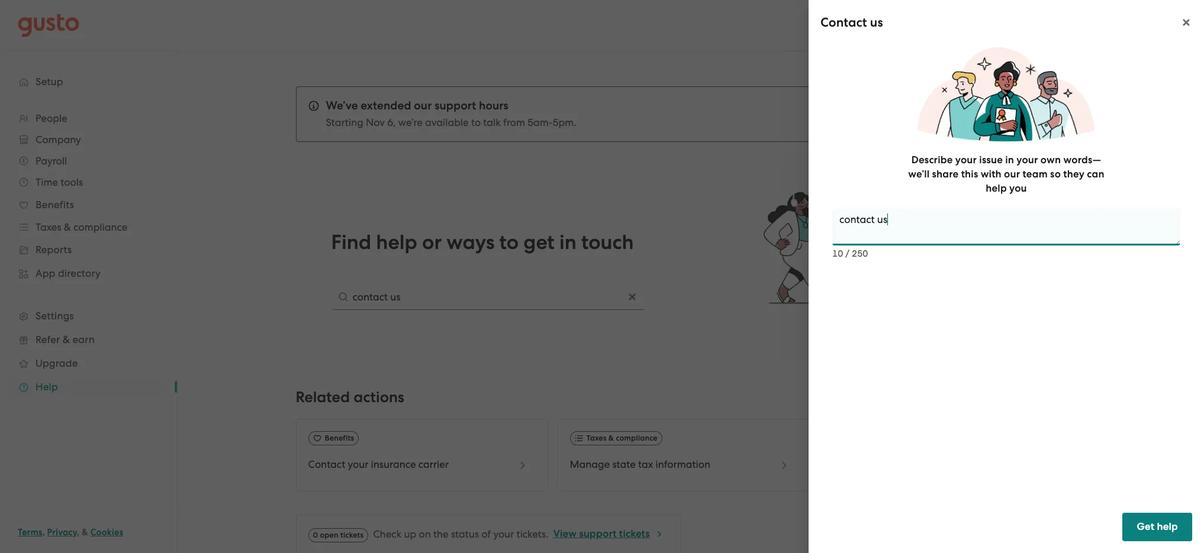 Task type: locate. For each thing, give the bounding box(es) containing it.
touch
[[582, 230, 634, 255]]

1 horizontal spatial ,
[[77, 528, 80, 538]]

1 vertical spatial help
[[376, 230, 418, 255]]

contact for contact us
[[821, 15, 867, 30]]

contact for contact your insurance carrier
[[308, 459, 345, 471]]

0 horizontal spatial support
[[435, 99, 476, 113]]

0 horizontal spatial our
[[414, 99, 432, 113]]

check
[[373, 529, 402, 541]]

1 , from the left
[[42, 528, 45, 538]]

we'll
[[909, 168, 930, 181]]

hours
[[479, 99, 509, 113]]

terms , privacy , & cookies
[[18, 528, 123, 538]]

0 vertical spatial our
[[414, 99, 432, 113]]

tickets.
[[517, 529, 549, 541]]

tickets
[[619, 528, 650, 541], [341, 531, 364, 540]]

0 horizontal spatial &
[[82, 528, 88, 538]]

&
[[609, 434, 614, 443], [82, 528, 88, 538]]

our inside alert
[[414, 99, 432, 113]]

1 horizontal spatial help
[[986, 183, 1007, 195]]

0 vertical spatial to
[[471, 117, 481, 129]]

view
[[554, 528, 577, 541]]

help left or
[[376, 230, 418, 255]]

your up team
[[1017, 154, 1039, 167]]

information
[[656, 459, 711, 471]]

actions
[[354, 389, 404, 407]]

tickets for view support tickets
[[619, 528, 650, 541]]

to left talk
[[471, 117, 481, 129]]

in
[[1006, 154, 1015, 167], [560, 230, 577, 255]]

0 vertical spatial support
[[435, 99, 476, 113]]

contact down benefits
[[308, 459, 345, 471]]

benefits
[[325, 434, 354, 443]]

taxes & compliance
[[587, 434, 658, 443]]

taxes
[[587, 434, 607, 443]]

-
[[549, 117, 553, 129]]

help down with
[[986, 183, 1007, 195]]

& left the cookies
[[82, 528, 88, 538]]

250
[[852, 249, 869, 260]]

0 vertical spatial in
[[1006, 154, 1015, 167]]

1 horizontal spatial &
[[609, 434, 614, 443]]

view support tickets
[[554, 528, 650, 541]]

support
[[435, 99, 476, 113], [579, 528, 617, 541]]

1 horizontal spatial our
[[1005, 168, 1021, 181]]

& right the taxes at the bottom of the page
[[609, 434, 614, 443]]

contact your insurance carrier
[[308, 459, 449, 471]]

0 open tickets
[[313, 531, 364, 540]]

6,
[[387, 117, 396, 129]]

0 vertical spatial &
[[609, 434, 614, 443]]

contact inside header title dialog
[[821, 15, 867, 30]]

0 vertical spatial help
[[986, 183, 1007, 195]]

we're
[[398, 117, 423, 129]]

1 horizontal spatial contact
[[821, 15, 867, 30]]

get
[[524, 230, 555, 255]]

support up starting nov 6, we're available to talk from 5am - 5pm .
[[435, 99, 476, 113]]

, left privacy "link"
[[42, 528, 45, 538]]

team
[[1023, 168, 1048, 181]]

you
[[1010, 183, 1027, 195]]

in inside describe your issue in your own words— we'll share this with our team so they can help you
[[1006, 154, 1015, 167]]

this
[[962, 168, 979, 181]]

they
[[1064, 168, 1085, 181]]

1 vertical spatial contact
[[308, 459, 345, 471]]

of
[[482, 529, 491, 541]]

1 vertical spatial our
[[1005, 168, 1021, 181]]

to
[[471, 117, 481, 129], [500, 230, 519, 255]]

0 horizontal spatial contact
[[308, 459, 345, 471]]

our up you
[[1005, 168, 1021, 181]]

contact
[[821, 15, 867, 30], [308, 459, 345, 471]]

manage state tax information
[[570, 459, 711, 471]]

your
[[956, 154, 977, 167], [1017, 154, 1039, 167], [348, 459, 369, 471], [494, 529, 514, 541]]

cookies button
[[90, 526, 123, 540]]

dialog main content element
[[821, 40, 1193, 506]]

2 horizontal spatial help
[[1158, 521, 1179, 534]]

1 horizontal spatial in
[[1006, 154, 1015, 167]]

5pm
[[553, 117, 574, 129]]

share
[[933, 168, 959, 181]]

1 horizontal spatial to
[[500, 230, 519, 255]]

help
[[986, 183, 1007, 195], [376, 230, 418, 255], [1158, 521, 1179, 534]]

in right get
[[560, 230, 577, 255]]

help inside describe your issue in your own words— we'll share this with our team so they can help you
[[986, 183, 1007, 195]]

contact left us
[[821, 15, 867, 30]]

our up we're
[[414, 99, 432, 113]]

from
[[503, 117, 525, 129]]

get
[[1137, 521, 1155, 534]]

0 horizontal spatial tickets
[[341, 531, 364, 540]]

we've
[[326, 99, 358, 113]]

1 vertical spatial support
[[579, 528, 617, 541]]

.
[[574, 117, 577, 129]]

manage
[[570, 459, 610, 471]]

find
[[331, 230, 372, 255]]

header title dialog
[[809, 0, 1205, 554]]

1 vertical spatial &
[[82, 528, 88, 538]]

help inside button
[[1158, 521, 1179, 534]]

so
[[1051, 168, 1061, 181]]

in right issue
[[1006, 154, 1015, 167]]

0 horizontal spatial help
[[376, 230, 418, 255]]

2 vertical spatial help
[[1158, 521, 1179, 534]]

related actions
[[296, 389, 404, 407]]

, left the cookies
[[77, 528, 80, 538]]

terms link
[[18, 528, 42, 538]]

0 horizontal spatial in
[[560, 230, 577, 255]]

tax
[[639, 459, 653, 471]]

1 horizontal spatial tickets
[[619, 528, 650, 541]]

we've extended our support hours alert
[[296, 86, 1078, 142]]

0 horizontal spatial to
[[471, 117, 481, 129]]

,
[[42, 528, 45, 538], [77, 528, 80, 538]]

to left get
[[500, 230, 519, 255]]

carrier
[[419, 459, 449, 471]]

view support tickets link
[[554, 528, 664, 543]]

contact us
[[821, 15, 883, 30]]

with
[[981, 168, 1002, 181]]

0 horizontal spatial ,
[[42, 528, 45, 538]]

privacy
[[47, 528, 77, 538]]

extended
[[361, 99, 411, 113]]

help right get
[[1158, 521, 1179, 534]]

the
[[434, 529, 449, 541]]

0 vertical spatial contact
[[821, 15, 867, 30]]

our
[[414, 99, 432, 113], [1005, 168, 1021, 181]]

support right view
[[579, 528, 617, 541]]

available
[[425, 117, 469, 129]]

1 vertical spatial in
[[560, 230, 577, 255]]

related
[[296, 389, 350, 407]]

account menu element
[[976, 0, 1187, 50]]



Task type: vqa. For each thing, say whether or not it's contained in the screenshot.
us
yes



Task type: describe. For each thing, give the bounding box(es) containing it.
1 vertical spatial to
[[500, 230, 519, 255]]

on
[[419, 529, 431, 541]]

/
[[846, 249, 850, 260]]

home image
[[18, 13, 79, 37]]

to inside we've extended our support hours alert
[[471, 117, 481, 129]]

tickets for 0 open tickets
[[341, 531, 364, 540]]

5am
[[528, 117, 549, 129]]

10 / 250
[[833, 249, 869, 260]]

open
[[320, 531, 339, 540]]

issue
[[980, 154, 1003, 167]]

privacy link
[[47, 528, 77, 538]]

help for find help or ways to get in touch
[[376, 230, 418, 255]]

us
[[871, 15, 883, 30]]

find help or ways to get in touch
[[331, 230, 634, 255]]

help for get help
[[1158, 521, 1179, 534]]

own
[[1041, 154, 1061, 167]]

up
[[404, 529, 417, 541]]

we've extended our support hours
[[326, 99, 509, 113]]

terms
[[18, 528, 42, 538]]

1 horizontal spatial support
[[579, 528, 617, 541]]

your down benefits
[[348, 459, 369, 471]]

support inside alert
[[435, 99, 476, 113]]

or
[[422, 230, 442, 255]]

compliance
[[616, 434, 658, 443]]

talk
[[483, 117, 501, 129]]

your up this
[[956, 154, 977, 167]]

our inside describe your issue in your own words— we'll share this with our team so they can help you
[[1005, 168, 1021, 181]]

describe
[[912, 154, 953, 167]]

nov
[[366, 117, 385, 129]]

describe your issue in your own words— we'll share this with our team so they can help you
[[909, 154, 1105, 195]]

ways
[[447, 230, 495, 255]]

10
[[833, 249, 844, 260]]

insurance
[[371, 459, 416, 471]]

get help button
[[1123, 513, 1193, 542]]

words—
[[1064, 154, 1102, 167]]

Describe your issue in your own words— we'll share this with our team so they can help you text field
[[833, 208, 1181, 246]]

2 , from the left
[[77, 528, 80, 538]]

can
[[1088, 168, 1105, 181]]

state
[[613, 459, 636, 471]]

starting
[[326, 117, 364, 129]]

get help
[[1137, 521, 1179, 534]]

status
[[451, 529, 479, 541]]

starting nov 6, we're available to talk from 5am - 5pm .
[[326, 117, 577, 129]]

cookies
[[90, 528, 123, 538]]

check up on the status of your tickets.
[[373, 529, 549, 541]]

your right of on the bottom left of the page
[[494, 529, 514, 541]]

0
[[313, 531, 318, 540]]



